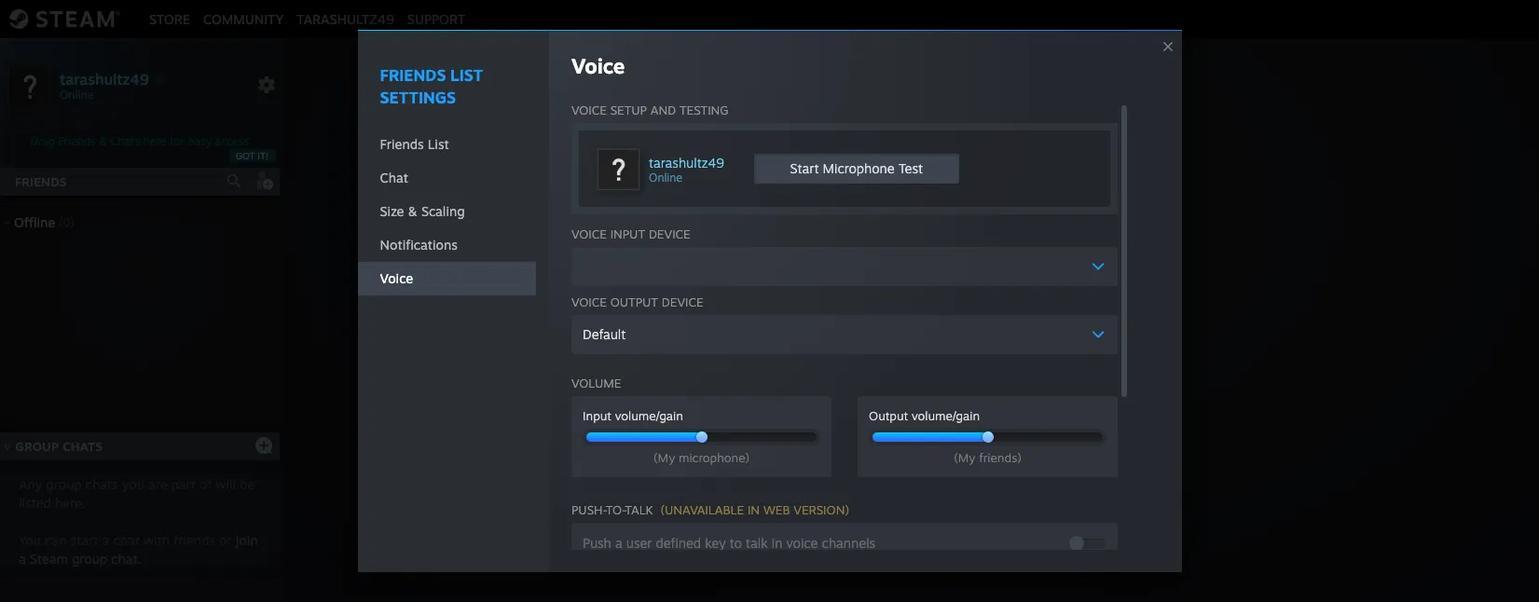 Task type: vqa. For each thing, say whether or not it's contained in the screenshot.
the topmost talk
yes



Task type: describe. For each thing, give the bounding box(es) containing it.
join a steam group chat. link
[[19, 533, 258, 567]]

push-
[[572, 503, 606, 518]]

drag friends & chats here for easy access
[[30, 134, 249, 148]]

drag
[[30, 134, 55, 148]]

tarashultz49 link
[[290, 11, 401, 27]]

with
[[144, 533, 170, 548]]

voice for input
[[572, 227, 607, 242]]

0 vertical spatial output
[[611, 295, 658, 310]]

0 horizontal spatial chats
[[62, 439, 103, 454]]

friends
[[174, 533, 215, 548]]

friends)
[[980, 451, 1022, 466]]

testing
[[680, 103, 729, 118]]

default
[[583, 327, 626, 343]]

0 horizontal spatial in
[[748, 503, 760, 518]]

1 vertical spatial or
[[219, 533, 232, 548]]

to-
[[606, 503, 625, 518]]

1 horizontal spatial to
[[985, 330, 999, 349]]

test
[[899, 161, 924, 177]]

click a friend or group chat to start!
[[785, 330, 1040, 349]]

friend
[[835, 330, 878, 349]]

steam
[[30, 551, 68, 567]]

be
[[240, 477, 255, 492]]

you
[[19, 533, 41, 548]]

join
[[236, 533, 258, 548]]

user
[[627, 536, 652, 552]]

community
[[203, 11, 284, 27]]

setup
[[611, 103, 647, 118]]

notifications
[[380, 237, 458, 253]]

voice for setup
[[572, 103, 607, 118]]

(my for (my friends)
[[954, 451, 976, 466]]

chat
[[113, 533, 140, 548]]

0 vertical spatial input
[[611, 227, 645, 242]]

unavailable
[[665, 503, 744, 518]]

tarashultz49 online
[[649, 155, 725, 185]]

1 horizontal spatial chats
[[111, 134, 140, 148]]

can
[[45, 533, 67, 548]]

volume/gain for input volume/gain
[[615, 409, 684, 424]]

friends list settings
[[380, 66, 483, 108]]

add a friend image
[[254, 171, 274, 191]]

group inside the any group chats you are part of will be listed here.
[[46, 477, 82, 492]]

support link
[[401, 11, 472, 27]]

friends for friends list settings
[[380, 66, 446, 85]]

here.
[[55, 495, 86, 511]]

will
[[216, 477, 236, 492]]

here
[[143, 134, 167, 148]]

click
[[785, 330, 818, 349]]

version
[[794, 503, 845, 518]]

a for push
[[616, 536, 623, 552]]

chats
[[85, 477, 118, 492]]

settings
[[380, 88, 456, 108]]

offline
[[14, 215, 55, 230]]

1 horizontal spatial group
[[902, 330, 944, 349]]

friends for friends list
[[380, 136, 424, 152]]

group chats
[[15, 439, 103, 454]]

web
[[764, 503, 790, 518]]

size
[[380, 204, 404, 219]]

volume/gain for output volume/gain
[[912, 409, 980, 424]]

part
[[171, 477, 196, 492]]

online
[[649, 171, 683, 185]]

2 horizontal spatial tarashultz49
[[649, 155, 725, 171]]

microphone
[[823, 161, 895, 177]]

)
[[845, 503, 850, 518]]

key
[[705, 536, 726, 552]]

1 horizontal spatial in
[[772, 536, 783, 552]]

voice input device
[[572, 227, 691, 242]]

1 vertical spatial output
[[869, 409, 909, 424]]

voice down notifications
[[380, 271, 413, 287]]

start microphone test button
[[754, 154, 960, 184]]

0 horizontal spatial &
[[99, 134, 107, 148]]



Task type: locate. For each thing, give the bounding box(es) containing it.
start
[[791, 161, 819, 177]]

group up here.
[[46, 477, 82, 492]]

start
[[70, 533, 98, 548]]

1 vertical spatial &
[[408, 204, 418, 219]]

friends for friends
[[15, 174, 67, 189]]

0 horizontal spatial or
[[219, 533, 232, 548]]

chats left here
[[111, 134, 140, 148]]

push-to-talk ( unavailable in web version )
[[572, 503, 850, 518]]

0 horizontal spatial talk
[[625, 503, 653, 518]]

list for friends list
[[428, 136, 449, 152]]

of
[[200, 477, 212, 492]]

group
[[46, 477, 82, 492], [72, 551, 107, 567]]

1 vertical spatial device
[[662, 295, 704, 310]]

a for join
[[19, 551, 26, 567]]

1 vertical spatial in
[[772, 536, 783, 552]]

tarashultz49 left support link
[[297, 11, 394, 27]]

1 vertical spatial tarashultz49
[[60, 69, 149, 88]]

0 horizontal spatial chat
[[380, 170, 408, 186]]

search my friends list image
[[226, 173, 243, 189]]

voice up default
[[572, 295, 607, 310]]

group down the "start"
[[72, 551, 107, 567]]

0 vertical spatial group
[[902, 330, 944, 349]]

tarashultz49
[[297, 11, 394, 27], [60, 69, 149, 88], [649, 155, 725, 171]]

2 volume/gain from the left
[[912, 409, 980, 424]]

in left web
[[748, 503, 760, 518]]

a left user
[[616, 536, 623, 552]]

or
[[883, 330, 897, 349], [219, 533, 232, 548]]

0 vertical spatial to
[[985, 330, 999, 349]]

input volume/gain
[[583, 409, 684, 424]]

to
[[985, 330, 999, 349], [730, 536, 742, 552]]

1 vertical spatial group
[[15, 439, 59, 454]]

group
[[902, 330, 944, 349], [15, 439, 59, 454]]

0 vertical spatial device
[[649, 227, 691, 242]]

0 vertical spatial list
[[451, 66, 483, 85]]

a down the 'you'
[[19, 551, 26, 567]]

push
[[583, 536, 612, 552]]

collapse chats list image
[[0, 443, 22, 451]]

(my left friends)
[[954, 451, 976, 466]]

friends up settings
[[380, 66, 446, 85]]

store
[[149, 11, 190, 27]]

easy
[[188, 134, 212, 148]]

group up the 'any'
[[15, 439, 59, 454]]

2 (my from the left
[[954, 451, 976, 466]]

or left join
[[219, 533, 232, 548]]

talk
[[625, 503, 653, 518], [746, 536, 768, 552]]

1 horizontal spatial volume/gain
[[912, 409, 980, 424]]

& left here
[[99, 134, 107, 148]]

1 horizontal spatial tarashultz49
[[297, 11, 394, 27]]

you can start a chat with friends or
[[19, 533, 236, 548]]

group right friend
[[902, 330, 944, 349]]

listed
[[19, 495, 51, 511]]

to right key
[[730, 536, 742, 552]]

device down online
[[649, 227, 691, 242]]

voice setup and testing
[[572, 103, 729, 118]]

in
[[748, 503, 760, 518], [772, 536, 783, 552]]

input up voice output device
[[611, 227, 645, 242]]

device
[[649, 227, 691, 242], [662, 295, 704, 310]]

chats up chats
[[62, 439, 103, 454]]

1 vertical spatial group
[[72, 551, 107, 567]]

a left chat on the bottom of page
[[102, 533, 110, 548]]

0 horizontal spatial output
[[611, 295, 658, 310]]

friends down 'drag'
[[15, 174, 67, 189]]

output down click a friend or group chat to start! in the bottom of the page
[[869, 409, 909, 424]]

community link
[[197, 11, 290, 27]]

join a steam group chat.
[[19, 533, 258, 567]]

voice up voice output device
[[572, 227, 607, 242]]

microphone)
[[679, 451, 750, 466]]

voice left the "setup"
[[572, 103, 607, 118]]

friends list
[[380, 136, 449, 152]]

output up default
[[611, 295, 658, 310]]

device down voice input device at left top
[[662, 295, 704, 310]]

scaling
[[421, 204, 465, 219]]

volume/gain down volume in the left bottom of the page
[[615, 409, 684, 424]]

output
[[611, 295, 658, 310], [869, 409, 909, 424]]

0 vertical spatial &
[[99, 134, 107, 148]]

2 vertical spatial tarashultz49
[[649, 155, 725, 171]]

talk left (
[[625, 503, 653, 518]]

0 horizontal spatial list
[[428, 136, 449, 152]]

1 horizontal spatial &
[[408, 204, 418, 219]]

1 vertical spatial input
[[583, 409, 612, 424]]

friends down settings
[[380, 136, 424, 152]]

list inside friends list settings
[[451, 66, 483, 85]]

tarashultz49 up "drag friends & chats here for easy access"
[[60, 69, 149, 88]]

access
[[215, 134, 249, 148]]

1 (my from the left
[[654, 451, 675, 466]]

friends inside friends list settings
[[380, 66, 446, 85]]

(my friends)
[[954, 451, 1022, 466]]

1 horizontal spatial or
[[883, 330, 897, 349]]

device for voice output device
[[662, 295, 704, 310]]

output volume/gain
[[869, 409, 980, 424]]

1 vertical spatial chats
[[62, 439, 103, 454]]

defined
[[656, 536, 702, 552]]

0 horizontal spatial group
[[15, 439, 59, 454]]

voice
[[572, 53, 625, 79], [572, 103, 607, 118], [572, 227, 607, 242], [380, 271, 413, 287], [572, 295, 607, 310]]

any group chats you are part of will be listed here.
[[19, 477, 255, 511]]

(my for (my microphone)
[[654, 451, 675, 466]]

0 vertical spatial or
[[883, 330, 897, 349]]

chat left start!
[[948, 330, 981, 349]]

and
[[651, 103, 676, 118]]

1 horizontal spatial talk
[[746, 536, 768, 552]]

chat
[[380, 170, 408, 186], [948, 330, 981, 349]]

any
[[19, 477, 42, 492]]

(my left microphone)
[[654, 451, 675, 466]]

1 horizontal spatial chat
[[948, 330, 981, 349]]

friends
[[380, 66, 446, 85], [58, 134, 96, 148], [380, 136, 424, 152], [15, 174, 67, 189]]

list down settings
[[428, 136, 449, 152]]

0 horizontal spatial (my
[[654, 451, 675, 466]]

(my
[[654, 451, 675, 466], [954, 451, 976, 466]]

push a user defined key to talk in voice channels
[[583, 536, 876, 552]]

0 vertical spatial chat
[[380, 170, 408, 186]]

volume/gain up (my friends)
[[912, 409, 980, 424]]

list for friends list settings
[[451, 66, 483, 85]]

start microphone test
[[791, 161, 924, 177]]

&
[[99, 134, 107, 148], [408, 204, 418, 219]]

input
[[611, 227, 645, 242], [583, 409, 612, 424]]

chat.
[[111, 551, 141, 567]]

1 horizontal spatial (my
[[954, 451, 976, 466]]

device for voice input device
[[649, 227, 691, 242]]

volume
[[572, 376, 622, 391]]

group inside join a steam group chat.
[[72, 551, 107, 567]]

talk down web
[[746, 536, 768, 552]]

voice up the "setup"
[[572, 53, 625, 79]]

you
[[122, 477, 145, 492]]

to left start!
[[985, 330, 999, 349]]

a inside join a steam group chat.
[[19, 551, 26, 567]]

1 vertical spatial list
[[428, 136, 449, 152]]

input down volume in the left bottom of the page
[[583, 409, 612, 424]]

start!
[[1003, 330, 1040, 349]]

or right friend
[[883, 330, 897, 349]]

tarashultz49 down testing
[[649, 155, 725, 171]]

0 horizontal spatial volume/gain
[[615, 409, 684, 424]]

0 vertical spatial talk
[[625, 503, 653, 518]]

a
[[823, 330, 831, 349], [102, 533, 110, 548], [616, 536, 623, 552], [19, 551, 26, 567]]

are
[[148, 477, 168, 492]]

voice for output
[[572, 295, 607, 310]]

1 vertical spatial talk
[[746, 536, 768, 552]]

for
[[170, 134, 184, 148]]

a for click
[[823, 330, 831, 349]]

in left voice
[[772, 536, 783, 552]]

(
[[661, 503, 665, 518]]

0 vertical spatial group
[[46, 477, 82, 492]]

0 vertical spatial in
[[748, 503, 760, 518]]

1 volume/gain from the left
[[615, 409, 684, 424]]

store link
[[143, 11, 197, 27]]

0 vertical spatial tarashultz49
[[297, 11, 394, 27]]

size & scaling
[[380, 204, 465, 219]]

create a group chat image
[[255, 436, 273, 455]]

0 vertical spatial chats
[[111, 134, 140, 148]]

friends right 'drag'
[[58, 134, 96, 148]]

support
[[407, 11, 466, 27]]

1 vertical spatial chat
[[948, 330, 981, 349]]

list
[[451, 66, 483, 85], [428, 136, 449, 152]]

0 horizontal spatial tarashultz49
[[60, 69, 149, 88]]

chats
[[111, 134, 140, 148], [62, 439, 103, 454]]

voice output device
[[572, 295, 704, 310]]

list up settings
[[451, 66, 483, 85]]

& right size
[[408, 204, 418, 219]]

1 horizontal spatial output
[[869, 409, 909, 424]]

1 horizontal spatial list
[[451, 66, 483, 85]]

chat up size
[[380, 170, 408, 186]]

(my microphone)
[[654, 451, 750, 466]]

manage friends list settings image
[[257, 76, 276, 94]]

1 vertical spatial to
[[730, 536, 742, 552]]

channels
[[822, 536, 876, 552]]

voice
[[787, 536, 818, 552]]

0 horizontal spatial to
[[730, 536, 742, 552]]

volume/gain
[[615, 409, 684, 424], [912, 409, 980, 424]]

a right click
[[823, 330, 831, 349]]



